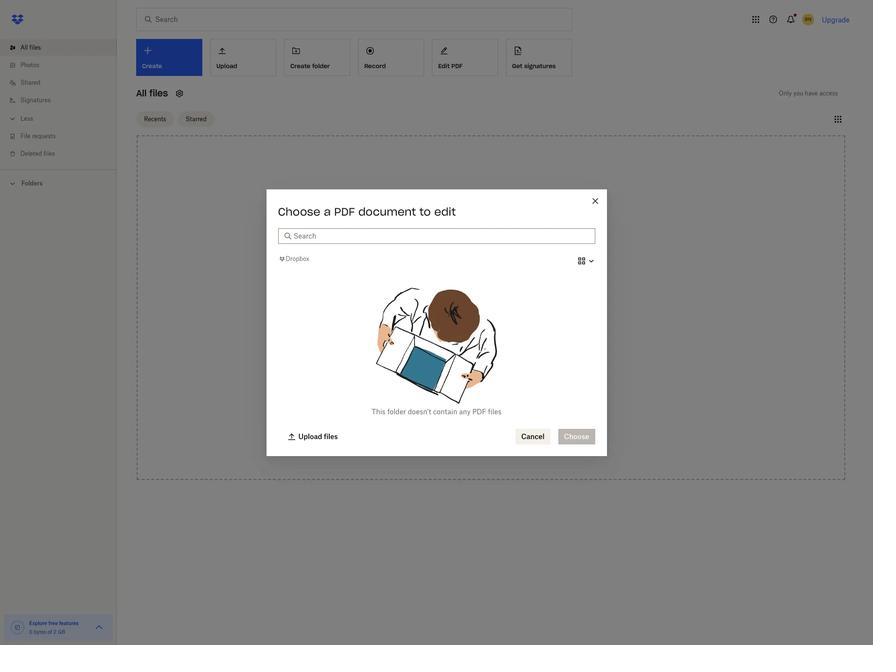 Task type: describe. For each thing, give the bounding box(es) containing it.
doesn't
[[408, 407, 432, 415]]

drop
[[452, 307, 468, 315]]

you
[[794, 90, 804, 97]]

create folder button
[[284, 39, 350, 76]]

contain
[[433, 407, 458, 415]]

pdf inside button
[[452, 62, 463, 70]]

explore
[[29, 620, 47, 626]]

only you have access
[[780, 90, 839, 97]]

photos
[[20, 61, 39, 69]]

1 horizontal spatial to
[[501, 307, 507, 315]]

signatures link
[[8, 92, 117, 109]]

upload
[[509, 307, 531, 315]]

edit pdf
[[439, 62, 463, 70]]

dropbox
[[286, 255, 309, 262]]

upload files
[[299, 432, 338, 440]]

drop files here to upload
[[452, 307, 531, 315]]

2
[[53, 629, 56, 635]]

create folder
[[291, 62, 330, 70]]

deleted files
[[20, 150, 55, 157]]

list containing all files
[[0, 33, 117, 169]]

files left "here"
[[469, 307, 483, 315]]

get signatures button
[[506, 39, 572, 76]]

document
[[359, 205, 416, 218]]

record button
[[358, 39, 424, 76]]

to inside choose a pdf document to edit dialog
[[420, 205, 431, 218]]

signatures
[[20, 96, 51, 104]]

create
[[291, 62, 311, 70]]

choose a pdf document to edit dialog
[[267, 189, 607, 456]]

of
[[48, 629, 52, 635]]

upgrade link
[[823, 15, 850, 24]]

file requests
[[20, 132, 56, 140]]

folder for create
[[313, 62, 330, 70]]

a
[[324, 205, 331, 218]]

gb
[[58, 629, 65, 635]]

get
[[513, 62, 523, 70]]

edit pdf button
[[432, 39, 498, 76]]

shared
[[20, 79, 40, 86]]

free
[[48, 620, 58, 626]]

choose a pdf document to edit
[[278, 205, 456, 218]]

get signatures
[[513, 62, 556, 70]]

starred button
[[178, 111, 215, 127]]

all inside list item
[[20, 44, 28, 51]]

recents
[[144, 115, 166, 122]]

cancel button
[[516, 429, 551, 444]]

starred
[[186, 115, 207, 122]]

upload
[[299, 432, 323, 440]]

shared link
[[8, 74, 117, 92]]

choose
[[278, 205, 321, 218]]

recents button
[[136, 111, 174, 127]]



Task type: locate. For each thing, give the bounding box(es) containing it.
all up photos
[[20, 44, 28, 51]]

all files up recents
[[136, 88, 168, 99]]

to left edit
[[420, 205, 431, 218]]

1 horizontal spatial all files
[[136, 88, 168, 99]]

edit
[[439, 62, 450, 70]]

1 vertical spatial pdf
[[334, 205, 355, 218]]

0 horizontal spatial folder
[[313, 62, 330, 70]]

all files
[[20, 44, 41, 51], [136, 88, 168, 99]]

1 horizontal spatial pdf
[[452, 62, 463, 70]]

upgrade
[[823, 15, 850, 24]]

edit
[[435, 205, 456, 218]]

this folder doesn't contain any pdf files
[[372, 407, 502, 415]]

all files up photos
[[20, 44, 41, 51]]

dropbox link
[[278, 254, 309, 264]]

to right "here"
[[501, 307, 507, 315]]

1 vertical spatial all
[[136, 88, 147, 99]]

explore free features 0 bytes of 2 gb
[[29, 620, 79, 635]]

Search text field
[[294, 230, 590, 241]]

0
[[29, 629, 32, 635]]

features
[[59, 620, 79, 626]]

1 vertical spatial folder
[[388, 407, 406, 415]]

folders button
[[0, 176, 117, 190]]

files right the deleted at the top left
[[44, 150, 55, 157]]

deleted files link
[[8, 145, 117, 163]]

files up photos
[[29, 44, 41, 51]]

0 vertical spatial all
[[20, 44, 28, 51]]

1 vertical spatial to
[[501, 307, 507, 315]]

record
[[365, 62, 386, 70]]

files inside button
[[324, 432, 338, 440]]

dropbox image
[[8, 10, 27, 29]]

files inside list item
[[29, 44, 41, 51]]

to
[[420, 205, 431, 218], [501, 307, 507, 315]]

list
[[0, 33, 117, 169]]

folder for this
[[388, 407, 406, 415]]

pdf right any
[[473, 407, 487, 415]]

here
[[485, 307, 499, 315]]

pdf right a
[[334, 205, 355, 218]]

bytes
[[34, 629, 46, 635]]

any
[[460, 407, 471, 415]]

only
[[780, 90, 793, 97]]

access
[[820, 90, 839, 97]]

upload files button
[[282, 429, 344, 444]]

1 vertical spatial all files
[[136, 88, 168, 99]]

2 horizontal spatial pdf
[[473, 407, 487, 415]]

this
[[372, 407, 386, 415]]

0 horizontal spatial all files
[[20, 44, 41, 51]]

folder right 'create'
[[313, 62, 330, 70]]

0 horizontal spatial to
[[420, 205, 431, 218]]

0 vertical spatial to
[[420, 205, 431, 218]]

file requests link
[[8, 128, 117, 145]]

files
[[29, 44, 41, 51], [149, 88, 168, 99], [44, 150, 55, 157], [469, 307, 483, 315], [488, 407, 502, 415], [324, 432, 338, 440]]

1 horizontal spatial folder
[[388, 407, 406, 415]]

pdf
[[452, 62, 463, 70], [334, 205, 355, 218], [473, 407, 487, 415]]

0 vertical spatial folder
[[313, 62, 330, 70]]

less
[[20, 115, 33, 122]]

all files inside list item
[[20, 44, 41, 51]]

quota usage element
[[10, 620, 25, 635]]

signatures
[[525, 62, 556, 70]]

1 horizontal spatial all
[[136, 88, 147, 99]]

pdf right edit
[[452, 62, 463, 70]]

deleted
[[20, 150, 42, 157]]

files up recents
[[149, 88, 168, 99]]

folder
[[313, 62, 330, 70], [388, 407, 406, 415]]

all files link
[[8, 39, 117, 56]]

files right any
[[488, 407, 502, 415]]

requests
[[32, 132, 56, 140]]

folder inside choose a pdf document to edit dialog
[[388, 407, 406, 415]]

2 vertical spatial pdf
[[473, 407, 487, 415]]

0 horizontal spatial all
[[20, 44, 28, 51]]

file
[[20, 132, 30, 140]]

folder inside "button"
[[313, 62, 330, 70]]

files right upload
[[324, 432, 338, 440]]

have
[[806, 90, 818, 97]]

all up recents
[[136, 88, 147, 99]]

0 vertical spatial all files
[[20, 44, 41, 51]]

photos link
[[8, 56, 117, 74]]

folders
[[21, 180, 43, 187]]

all
[[20, 44, 28, 51], [136, 88, 147, 99]]

0 horizontal spatial pdf
[[334, 205, 355, 218]]

folder right this
[[388, 407, 406, 415]]

all files list item
[[0, 39, 117, 56]]

0 vertical spatial pdf
[[452, 62, 463, 70]]

cancel
[[522, 432, 545, 440]]

less image
[[8, 114, 18, 124]]



Task type: vqa. For each thing, say whether or not it's contained in the screenshot.
top folder
yes



